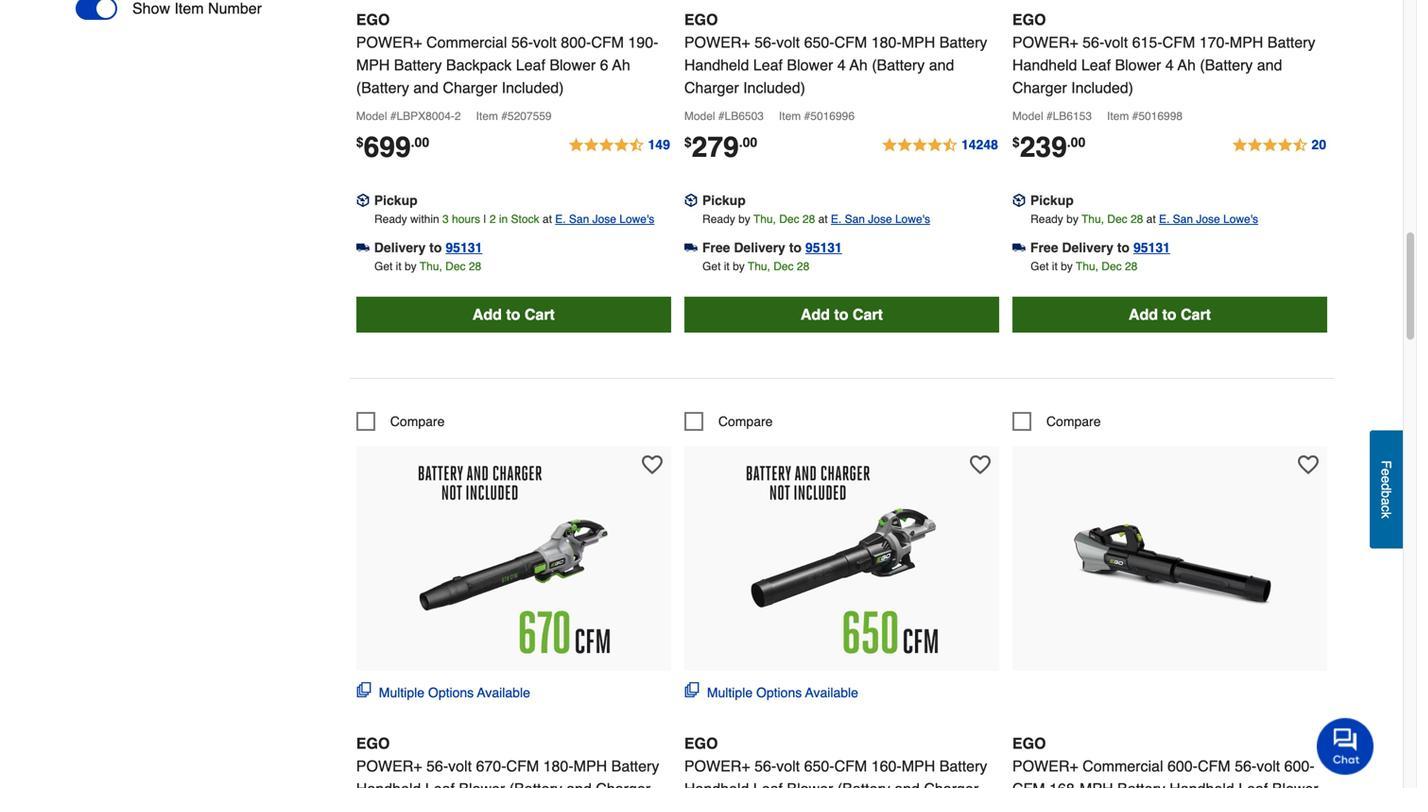 Task type: describe. For each thing, give the bounding box(es) containing it.
multiple options available for second multiple options available link from right
[[379, 686, 530, 701]]

thu, for truck filled image
[[1076, 260, 1099, 273]]

4.5 stars image for 239
[[1232, 134, 1328, 157]]

1 get it by thu, dec 28 from the left
[[375, 260, 482, 273]]

power+ for power+ 56-volt 615-cfm 170-mph battery handheld leaf blower 4 ah (battery and charger included)
[[1013, 33, 1079, 51]]

1 95131 from the left
[[446, 240, 483, 255]]

battery for ego power+ 56-volt 650-cfm 180-mph battery handheld leaf blower 4 ah (battery and charger included)
[[940, 33, 988, 51]]

0 horizontal spatial 2
[[455, 110, 461, 123]]

3 add to cart from the left
[[1129, 306, 1212, 323]]

5000151941 element
[[685, 412, 773, 431]]

3 delivery from the left
[[1063, 240, 1114, 255]]

# for power+ 56-volt 650-cfm 180-mph battery handheld leaf blower 4 ah (battery and charger included)
[[719, 110, 725, 123]]

ego for ego power+ commercial 56-volt 800-cfm 190- mph battery backpack leaf blower 6 ah (battery and charger included)
[[356, 11, 390, 28]]

ah for power+ 56-volt 650-cfm 180-mph battery handheld leaf blower 4 ah (battery and charger included)
[[850, 56, 868, 74]]

2 multiple options available link from the left
[[685, 683, 859, 703]]

mph inside ego power+ commercial 56-volt 800-cfm 190- mph battery backpack leaf blower 6 ah (battery and charger included)
[[356, 56, 390, 74]]

handheld for ego power+ 56-volt 615-cfm 170-mph battery handheld leaf blower 4 ah (battery and charger included)
[[1013, 56, 1078, 74]]

3 add from the left
[[1129, 306, 1159, 323]]

$ for 279
[[685, 135, 692, 150]]

battery for ego power+ 56-volt 615-cfm 170-mph battery handheld leaf blower 4 ah (battery and charger included)
[[1268, 33, 1316, 51]]

(battery inside ego power+ commercial 56-volt 800-cfm 190- mph battery backpack leaf blower 6 ah (battery and charger included)
[[356, 79, 409, 96]]

lowe's for truck filled icon associated with free
[[896, 213, 931, 226]]

leaf for ego power+ 56-volt 650-cfm 160-mph battery handheld leaf blower (battery and charge
[[754, 781, 783, 789]]

thu, for truck filled icon associated with free
[[748, 260, 771, 273]]

1 san from the left
[[569, 213, 589, 226]]

1 heart outline image from the left
[[642, 455, 663, 476]]

2 at from the left
[[819, 213, 828, 226]]

model # lbpx8004-2
[[356, 110, 461, 123]]

power+ for power+ 56-volt 650-cfm 160-mph battery handheld leaf blower (battery and charge
[[685, 758, 751, 775]]

$ for 699
[[356, 135, 364, 150]]

56- inside ego power+ commercial 56-volt 800-cfm 190- mph battery backpack leaf blower 6 ah (battery and charger included)
[[512, 33, 533, 51]]

e. for pickup image related to truck filled icon associated with free
[[831, 213, 842, 226]]

f
[[1379, 461, 1395, 469]]

2 ready from the left
[[703, 213, 736, 226]]

multiple for second multiple options available link from right
[[379, 686, 425, 701]]

1 delivery from the left
[[374, 240, 426, 255]]

f e e d b a c k button
[[1371, 431, 1404, 549]]

cart for 1st the add to cart button from the right
[[1181, 306, 1212, 323]]

mph for ego power+ 56-volt 650-cfm 160-mph battery handheld leaf blower (battery and charge
[[902, 758, 936, 775]]

handheld for ego power+ 56-volt 670-cfm 180-mph battery handheld leaf blower (battery and charge
[[356, 781, 421, 789]]

#5016996
[[805, 110, 855, 123]]

|
[[484, 213, 487, 226]]

cart for first the add to cart button from the left
[[525, 306, 555, 323]]

3 95131 from the left
[[1134, 240, 1171, 255]]

truck filled image for free
[[685, 241, 698, 255]]

670-
[[476, 758, 507, 775]]

180- for and
[[543, 758, 574, 775]]

4 for 650-
[[838, 56, 846, 74]]

$ 279 .00
[[685, 131, 758, 164]]

180- for ah
[[872, 33, 902, 51]]

pickup image for truck filled icon associated with free
[[685, 194, 698, 207]]

compare for 5000212073 element
[[1047, 414, 1101, 429]]

.00 for 279
[[739, 135, 758, 150]]

e. for truck filled image pickup image
[[1160, 213, 1170, 226]]

190-
[[628, 33, 659, 51]]

item for 650-
[[779, 110, 801, 123]]

pickup for truck filled icon associated with free
[[703, 193, 746, 208]]

d
[[1379, 483, 1395, 491]]

dec for delivery's truck filled icon's e. san jose lowe's button
[[446, 260, 466, 273]]

14248 button
[[882, 134, 1000, 157]]

and inside ego power+ commercial 56-volt 800-cfm 190- mph battery backpack leaf blower 6 ah (battery and charger included)
[[414, 79, 439, 96]]

actual price $239.00 element
[[1013, 131, 1086, 164]]

power+ for power+ 56-volt 670-cfm 180-mph battery handheld leaf blower (battery and charge
[[356, 758, 422, 775]]

1 multiple options available link from the left
[[356, 683, 530, 703]]

6
[[600, 56, 609, 74]]

model # lb6503
[[685, 110, 764, 123]]

lb6153
[[1053, 110, 1092, 123]]

56- for ego power+ 56-volt 650-cfm 160-mph battery handheld leaf blower (battery and charge
[[755, 758, 777, 775]]

ego power+ 56-volt 650-cfm 160-mph battery handheld leaf blower (battery and charge
[[685, 735, 988, 789]]

ready within 3 hours | 2 in stock at e. san jose lowe's
[[375, 213, 655, 226]]

1 lowe's from the left
[[620, 213, 655, 226]]

149 button
[[568, 134, 671, 157]]

2 add from the left
[[801, 306, 830, 323]]

2 add to cart button from the left
[[685, 297, 1000, 333]]

commercial for backpack
[[427, 33, 507, 51]]

28 for e. san jose lowe's button associated with truck filled image
[[1125, 260, 1138, 273]]

available for second multiple options available link from right
[[477, 686, 530, 701]]

800-
[[561, 33, 591, 51]]

charger for power+ 56-volt 650-cfm 180-mph battery handheld leaf blower 4 ah (battery and charger included)
[[685, 79, 739, 96]]

and inside 'ego power+ 56-volt 650-cfm 160-mph battery handheld leaf blower (battery and charge'
[[895, 781, 920, 789]]

ego for ego power+ commercial 600-cfm 56-volt 600- cfm 168-mph battery handheld leaf blowe
[[1013, 735, 1047, 753]]

show item number element
[[76, 0, 262, 20]]

volt for ego power+ 56-volt 615-cfm 170-mph battery handheld leaf blower 4 ah (battery and charger included)
[[1105, 33, 1129, 51]]

(battery inside 'ego power+ 56-volt 650-cfm 160-mph battery handheld leaf blower (battery and charge'
[[838, 781, 891, 789]]

dec for e. san jose lowe's button associated with truck filled image
[[1102, 260, 1122, 273]]

149
[[648, 137, 670, 152]]

cfm inside "ego power+ 56-volt 615-cfm 170-mph battery handheld leaf blower 4 ah (battery and charger included)"
[[1163, 33, 1196, 51]]

mph for ego power+ 56-volt 670-cfm 180-mph battery handheld leaf blower (battery and charge
[[574, 758, 607, 775]]

and inside the ego power+ 56-volt 650-cfm 180-mph battery handheld leaf blower 4 ah (battery and charger included)
[[929, 56, 955, 74]]

2 it from the left
[[724, 260, 730, 273]]

volt for ego power+ 56-volt 670-cfm 180-mph battery handheld leaf blower (battery and charge
[[448, 758, 472, 775]]

4.5 stars image for 279
[[882, 134, 1000, 157]]

2 get it by thu, dec 28 from the left
[[703, 260, 810, 273]]

model for ego power+ 56-volt 650-cfm 180-mph battery handheld leaf blower 4 ah (battery and charger included)
[[685, 110, 716, 123]]

1 add from the left
[[473, 306, 502, 323]]

lbpx8004-
[[397, 110, 455, 123]]

blower for ego power+ 56-volt 650-cfm 180-mph battery handheld leaf blower 4 ah (battery and charger included)
[[787, 56, 834, 74]]

lb6503
[[725, 110, 764, 123]]

95131 button for delivery's truck filled icon's e. san jose lowe's button
[[446, 238, 483, 257]]

3 san from the left
[[1173, 213, 1194, 226]]

model for ego power+ commercial 56-volt 800-cfm 190- mph battery backpack leaf blower 6 ah (battery and charger included)
[[356, 110, 387, 123]]

handheld for ego power+ 56-volt 650-cfm 180-mph battery handheld leaf blower 4 ah (battery and charger included)
[[685, 56, 749, 74]]

chat invite button image
[[1318, 718, 1375, 776]]

stock
[[511, 213, 540, 226]]

#5016998
[[1133, 110, 1183, 123]]

170-
[[1200, 33, 1230, 51]]

# for power+ 56-volt 615-cfm 170-mph battery handheld leaf blower 4 ah (battery and charger included)
[[1047, 110, 1053, 123]]

free delivery to 95131 for 95131 button associated with e. san jose lowe's button associated with truck filled image
[[1031, 240, 1171, 255]]

handheld for ego power+ 56-volt 650-cfm 160-mph battery handheld leaf blower (battery and charge
[[685, 781, 749, 789]]

95131 button for e. san jose lowe's button associated with truck filled image
[[1134, 238, 1171, 257]]

56- inside ego power+ commercial 600-cfm 56-volt 600- cfm 168-mph battery handheld leaf blowe
[[1235, 758, 1257, 775]]

ego power+ 56-volt 650-cfm 180-mph battery handheld leaf blower 4 ah (battery and charger included)
[[685, 11, 988, 96]]

1 get from the left
[[375, 260, 393, 273]]

239
[[1020, 131, 1068, 164]]

blower for ego power+ 56-volt 615-cfm 170-mph battery handheld leaf blower 4 ah (battery and charger included)
[[1116, 56, 1162, 74]]

ego for ego power+ 56-volt 650-cfm 180-mph battery handheld leaf blower 4 ah (battery and charger included)
[[685, 11, 718, 28]]

3 get from the left
[[1031, 260, 1049, 273]]

power+ for power+ commercial 56-volt 800-cfm 190- mph battery backpack leaf blower 6 ah (battery and charger included)
[[356, 33, 422, 51]]

jose for truck filled image pickup image
[[1197, 213, 1221, 226]]

1 add to cart button from the left
[[356, 297, 671, 333]]

item #5207559
[[476, 110, 552, 123]]

5014118817 element
[[356, 412, 445, 431]]

backpack
[[446, 56, 512, 74]]

2 e from the top
[[1379, 476, 1395, 483]]

leaf inside ego power+ commercial 56-volt 800-cfm 190- mph battery backpack leaf blower 6 ah (battery and charger included)
[[516, 56, 546, 74]]

(battery inside the ego power+ 56-volt 650-cfm 180-mph battery handheld leaf blower 4 ah (battery and charger included)
[[872, 56, 925, 74]]

delivery to 95131
[[374, 240, 483, 255]]

ego power+ 56-volt 670-cfm 180-mph battery handheld leaf blower (battery and charge
[[356, 735, 660, 789]]

2 delivery from the left
[[734, 240, 786, 255]]

handheld inside ego power+ commercial 600-cfm 56-volt 600- cfm 168-mph battery handheld leaf blowe
[[1170, 781, 1235, 789]]

lowe's for truck filled image
[[1224, 213, 1259, 226]]

279
[[692, 131, 739, 164]]

1 ready from the left
[[375, 213, 407, 226]]

95131 button for e. san jose lowe's button corresponding to truck filled icon associated with free
[[806, 238, 843, 257]]



Task type: vqa. For each thing, say whether or not it's contained in the screenshot.
the HPT in the 199 list item
no



Task type: locate. For each thing, give the bounding box(es) containing it.
leaf inside "ego power+ 56-volt 615-cfm 170-mph battery handheld leaf blower 4 ah (battery and charger included)"
[[1082, 56, 1111, 74]]

2 item from the left
[[779, 110, 801, 123]]

c
[[1379, 506, 1395, 512]]

1 add to cart from the left
[[473, 306, 555, 323]]

0 horizontal spatial ah
[[613, 56, 631, 74]]

0 horizontal spatial free
[[703, 240, 731, 255]]

pickup image down 699
[[356, 194, 370, 207]]

56- inside ego power+ 56-volt 670-cfm 180-mph battery handheld leaf blower (battery and charge
[[427, 758, 448, 775]]

$ inside $ 699 .00
[[356, 135, 364, 150]]

ego inside the ego power+ 56-volt 650-cfm 180-mph battery handheld leaf blower 4 ah (battery and charger included)
[[685, 11, 718, 28]]

3 ah from the left
[[1178, 56, 1196, 74]]

mph inside 'ego power+ 56-volt 650-cfm 160-mph battery handheld leaf blower (battery and charge'
[[902, 758, 936, 775]]

e. san jose lowe's button for delivery's truck filled icon
[[555, 210, 655, 229]]

ah for power+ 56-volt 615-cfm 170-mph battery handheld leaf blower 4 ah (battery and charger included)
[[1178, 56, 1196, 74]]

2 add to cart from the left
[[801, 306, 883, 323]]

1 horizontal spatial 95131 button
[[806, 238, 843, 257]]

3 it from the left
[[1053, 260, 1058, 273]]

2 truck filled image from the left
[[685, 241, 698, 255]]

b
[[1379, 491, 1395, 498]]

0 horizontal spatial 600-
[[1168, 758, 1198, 775]]

charger inside the ego power+ 56-volt 650-cfm 180-mph battery handheld leaf blower 4 ah (battery and charger included)
[[685, 79, 739, 96]]

0 horizontal spatial 4
[[838, 56, 846, 74]]

4 inside "ego power+ 56-volt 615-cfm 170-mph battery handheld leaf blower 4 ah (battery and charger included)"
[[1166, 56, 1174, 74]]

650- for (battery
[[804, 758, 835, 775]]

2 down backpack
[[455, 110, 461, 123]]

1 vertical spatial 2
[[490, 213, 496, 226]]

1 4 from the left
[[838, 56, 846, 74]]

charger up the model # lb6503
[[685, 79, 739, 96]]

0 horizontal spatial 4.5 stars image
[[568, 134, 671, 157]]

650- inside 'ego power+ 56-volt 650-cfm 160-mph battery handheld leaf blower (battery and charge'
[[804, 758, 835, 775]]

add to cart
[[473, 306, 555, 323], [801, 306, 883, 323], [1129, 306, 1212, 323]]

item left #5016998
[[1108, 110, 1130, 123]]

blower inside ego power+ commercial 56-volt 800-cfm 190- mph battery backpack leaf blower 6 ah (battery and charger included)
[[550, 56, 596, 74]]

power+ inside 'ego power+ 56-volt 650-cfm 160-mph battery handheld leaf blower (battery and charge'
[[685, 758, 751, 775]]

0 horizontal spatial get
[[375, 260, 393, 273]]

included) for power+ 56-volt 650-cfm 180-mph battery handheld leaf blower 4 ah (battery and charger included)
[[744, 79, 806, 96]]

1 4.5 stars image from the left
[[568, 134, 671, 157]]

heart outline image
[[970, 455, 991, 476]]

ego inside ego power+ commercial 56-volt 800-cfm 190- mph battery backpack leaf blower 6 ah (battery and charger included)
[[356, 11, 390, 28]]

multiple options available up 'ego power+ 56-volt 650-cfm 160-mph battery handheld leaf blower (battery and charge'
[[707, 686, 859, 701]]

ego for ego power+ 56-volt 650-cfm 160-mph battery handheld leaf blower (battery and charge
[[685, 735, 718, 753]]

650- left 160-
[[804, 758, 835, 775]]

.00 inside $ 699 .00
[[411, 135, 430, 150]]

ego inside ego power+ 56-volt 670-cfm 180-mph battery handheld leaf blower (battery and charge
[[356, 735, 390, 753]]

180- inside ego power+ 56-volt 670-cfm 180-mph battery handheld leaf blower (battery and charge
[[543, 758, 574, 775]]

mph inside ego power+ commercial 600-cfm 56-volt 600- cfm 168-mph battery handheld leaf blowe
[[1080, 781, 1114, 789]]

lowe's down 20 button
[[1224, 213, 1259, 226]]

2 horizontal spatial .00
[[1068, 135, 1086, 150]]

20 button
[[1232, 134, 1328, 157]]

1 $ from the left
[[356, 135, 364, 150]]

2 horizontal spatial item
[[1108, 110, 1130, 123]]

650-
[[804, 33, 835, 51], [804, 758, 835, 775]]

.00 for 699
[[411, 135, 430, 150]]

leaf inside ego power+ commercial 600-cfm 56-volt 600- cfm 168-mph battery handheld leaf blowe
[[1239, 781, 1269, 789]]

1 horizontal spatial options
[[757, 686, 802, 701]]

1 truck filled image from the left
[[356, 241, 370, 255]]

multiple
[[379, 686, 425, 701], [707, 686, 753, 701]]

3 charger from the left
[[1013, 79, 1068, 96]]

battery inside ego power+ commercial 600-cfm 56-volt 600- cfm 168-mph battery handheld leaf blowe
[[1118, 781, 1166, 789]]

1 horizontal spatial free delivery to 95131
[[1031, 240, 1171, 255]]

.00 down lb6503 on the right
[[739, 135, 758, 150]]

1 horizontal spatial item
[[779, 110, 801, 123]]

pickup for delivery's truck filled icon
[[374, 193, 418, 208]]

volt inside ego power+ commercial 600-cfm 56-volt 600- cfm 168-mph battery handheld leaf blowe
[[1257, 758, 1281, 775]]

0 horizontal spatial pickup
[[374, 193, 418, 208]]

2 horizontal spatial ah
[[1178, 56, 1196, 74]]

2 heart outline image from the left
[[1299, 455, 1319, 476]]

compare inside the 5000151941 "element"
[[719, 414, 773, 429]]

0 horizontal spatial commercial
[[427, 33, 507, 51]]

power+
[[356, 33, 422, 51], [685, 33, 751, 51], [1013, 33, 1079, 51], [356, 758, 422, 775], [685, 758, 751, 775], [1013, 758, 1079, 775]]

.00 inside $ 239 .00
[[1068, 135, 1086, 150]]

a
[[1379, 498, 1395, 506]]

1 vertical spatial 650-
[[804, 758, 835, 775]]

mph inside the ego power+ 56-volt 650-cfm 180-mph battery handheld leaf blower 4 ah (battery and charger included)
[[902, 33, 936, 51]]

1 horizontal spatial 95131
[[806, 240, 843, 255]]

ah inside the ego power+ 56-volt 650-cfm 180-mph battery handheld leaf blower 4 ah (battery and charger included)
[[850, 56, 868, 74]]

item left #5207559
[[476, 110, 498, 123]]

14248
[[962, 137, 999, 152]]

item left #5016996
[[779, 110, 801, 123]]

0 horizontal spatial charger
[[443, 79, 498, 96]]

1 horizontal spatial 180-
[[872, 33, 902, 51]]

2 600- from the left
[[1285, 758, 1315, 775]]

get
[[375, 260, 393, 273], [703, 260, 721, 273], [1031, 260, 1049, 273]]

615-
[[1133, 33, 1163, 51]]

2 e. from the left
[[831, 213, 842, 226]]

pickup image down 279
[[685, 194, 698, 207]]

model for ego power+ 56-volt 615-cfm 170-mph battery handheld leaf blower 4 ah (battery and charger included)
[[1013, 110, 1044, 123]]

lowe's down 14248 button
[[896, 213, 931, 226]]

0 vertical spatial 650-
[[804, 33, 835, 51]]

$ right the 149
[[685, 135, 692, 150]]

56- inside 'ego power+ 56-volt 650-cfm 160-mph battery handheld leaf blower (battery and charge'
[[755, 758, 777, 775]]

0 horizontal spatial multiple options available link
[[356, 683, 530, 703]]

1 horizontal spatial get it by thu, dec 28
[[703, 260, 810, 273]]

0 horizontal spatial cart
[[525, 306, 555, 323]]

truck filled image
[[1013, 241, 1026, 255]]

leaf for ego power+ 56-volt 650-cfm 180-mph battery handheld leaf blower 4 ah (battery and charger included)
[[754, 56, 783, 74]]

and inside ego power+ 56-volt 670-cfm 180-mph battery handheld leaf blower (battery and charge
[[567, 781, 592, 789]]

2 # from the left
[[719, 110, 725, 123]]

600-
[[1168, 758, 1198, 775], [1285, 758, 1315, 775]]

multiple options available up 670- in the left of the page
[[379, 686, 530, 701]]

# for power+ commercial 56-volt 800-cfm 190- mph battery backpack leaf blower 6 ah (battery and charger included)
[[390, 110, 397, 123]]

0 horizontal spatial #
[[390, 110, 397, 123]]

blower for ego power+ 56-volt 670-cfm 180-mph battery handheld leaf blower (battery and charge
[[459, 781, 505, 789]]

cfm
[[591, 33, 624, 51], [835, 33, 868, 51], [1163, 33, 1196, 51], [507, 758, 539, 775], [835, 758, 868, 775], [1198, 758, 1231, 775], [1013, 781, 1046, 789]]

2 included) from the left
[[744, 79, 806, 96]]

2 95131 button from the left
[[806, 238, 843, 257]]

f e e d b a c k
[[1379, 461, 1395, 519]]

1 cart from the left
[[525, 306, 555, 323]]

2 95131 from the left
[[806, 240, 843, 255]]

cart
[[525, 306, 555, 323], [853, 306, 883, 323], [1181, 306, 1212, 323]]

ego
[[356, 11, 390, 28], [685, 11, 718, 28], [1013, 11, 1047, 28], [356, 735, 390, 753], [685, 735, 718, 753], [1013, 735, 1047, 753]]

volt inside ego power+ 56-volt 670-cfm 180-mph battery handheld leaf blower (battery and charge
[[448, 758, 472, 775]]

included) inside "ego power+ 56-volt 615-cfm 170-mph battery handheld leaf blower 4 ah (battery and charger included)"
[[1072, 79, 1134, 96]]

power+ for power+ commercial 600-cfm 56-volt 600- cfm 168-mph battery handheld leaf blowe
[[1013, 758, 1079, 775]]

dec for e. san jose lowe's button corresponding to truck filled icon associated with free
[[774, 260, 794, 273]]

56- inside "ego power+ 56-volt 615-cfm 170-mph battery handheld leaf blower 4 ah (battery and charger included)"
[[1083, 33, 1105, 51]]

charger inside ego power+ commercial 56-volt 800-cfm 190- mph battery backpack leaf blower 6 ah (battery and charger included)
[[443, 79, 498, 96]]

3 e. from the left
[[1160, 213, 1170, 226]]

by
[[739, 213, 751, 226], [1067, 213, 1079, 226], [405, 260, 417, 273], [733, 260, 745, 273], [1061, 260, 1073, 273]]

cfm inside 'ego power+ 56-volt 650-cfm 160-mph battery handheld leaf blower (battery and charge'
[[835, 758, 868, 775]]

included) up lb6503 on the right
[[744, 79, 806, 96]]

4.5 stars image containing 20
[[1232, 134, 1328, 157]]

e up d
[[1379, 469, 1395, 476]]

free delivery to 95131
[[703, 240, 843, 255], [1031, 240, 1171, 255]]

power+ inside "ego power+ 56-volt 615-cfm 170-mph battery handheld leaf blower 4 ah (battery and charger included)"
[[1013, 33, 1079, 51]]

3 lowe's from the left
[[1224, 213, 1259, 226]]

$ inside the $ 279 .00
[[685, 135, 692, 150]]

thu, for delivery's truck filled icon
[[420, 260, 442, 273]]

1 horizontal spatial #
[[719, 110, 725, 123]]

2 options from the left
[[757, 686, 802, 701]]

3 get it by thu, dec 28 from the left
[[1031, 260, 1138, 273]]

0 horizontal spatial add to cart
[[473, 306, 555, 323]]

volt inside the ego power+ 56-volt 650-cfm 180-mph battery handheld leaf blower 4 ah (battery and charger included)
[[777, 33, 800, 51]]

volt inside ego power+ commercial 56-volt 800-cfm 190- mph battery backpack leaf blower 6 ah (battery and charger included)
[[533, 33, 557, 51]]

1 e from the top
[[1379, 469, 1395, 476]]

1 jose from the left
[[593, 213, 617, 226]]

blower inside ego power+ 56-volt 670-cfm 180-mph battery handheld leaf blower (battery and charge
[[459, 781, 505, 789]]

leaf inside 'ego power+ 56-volt 650-cfm 160-mph battery handheld leaf blower (battery and charge'
[[754, 781, 783, 789]]

1 options from the left
[[428, 686, 474, 701]]

delivery
[[374, 240, 426, 255], [734, 240, 786, 255], [1063, 240, 1114, 255]]

650- for 4
[[804, 33, 835, 51]]

168-
[[1050, 781, 1080, 789]]

and
[[929, 56, 955, 74], [1258, 56, 1283, 74], [414, 79, 439, 96], [567, 781, 592, 789], [895, 781, 920, 789]]

1 horizontal spatial compare
[[719, 414, 773, 429]]

included) inside the ego power+ 56-volt 650-cfm 180-mph battery handheld leaf blower 4 ah (battery and charger included)
[[744, 79, 806, 96]]

2 horizontal spatial #
[[1047, 110, 1053, 123]]

battery inside ego power+ 56-volt 670-cfm 180-mph battery handheld leaf blower (battery and charge
[[612, 758, 660, 775]]

leaf for ego power+ 56-volt 615-cfm 170-mph battery handheld leaf blower 4 ah (battery and charger included)
[[1082, 56, 1111, 74]]

4.5 stars image for 699
[[568, 134, 671, 157]]

ego inside ego power+ commercial 600-cfm 56-volt 600- cfm 168-mph battery handheld leaf blowe
[[1013, 735, 1047, 753]]

180-
[[872, 33, 902, 51], [543, 758, 574, 775]]

included) up lb6153
[[1072, 79, 1134, 96]]

2 cart from the left
[[853, 306, 883, 323]]

battery for ego power+ 56-volt 670-cfm 180-mph battery handheld leaf blower (battery and charge
[[612, 758, 660, 775]]

0 horizontal spatial san
[[569, 213, 589, 226]]

2 horizontal spatial get
[[1031, 260, 1049, 273]]

160-
[[872, 758, 902, 775]]

e. san jose lowe's button for truck filled icon associated with free
[[831, 210, 931, 229]]

e
[[1379, 469, 1395, 476], [1379, 476, 1395, 483]]

1 horizontal spatial add to cart
[[801, 306, 883, 323]]

1 horizontal spatial lowe's
[[896, 213, 931, 226]]

1 horizontal spatial 4
[[1166, 56, 1174, 74]]

.00 inside the $ 279 .00
[[739, 135, 758, 150]]

.00 for 239
[[1068, 135, 1086, 150]]

1 vertical spatial commercial
[[1083, 758, 1164, 775]]

2 horizontal spatial compare
[[1047, 414, 1101, 429]]

1 model from the left
[[356, 110, 387, 123]]

charger up model # lb6153 at right
[[1013, 79, 1068, 96]]

leaf
[[516, 56, 546, 74], [754, 56, 783, 74], [1082, 56, 1111, 74], [425, 781, 455, 789], [754, 781, 783, 789], [1239, 781, 1269, 789]]

0 horizontal spatial free delivery to 95131
[[703, 240, 843, 255]]

1 horizontal spatial $
[[685, 135, 692, 150]]

56- for ego power+ 56-volt 650-cfm 180-mph battery handheld leaf blower 4 ah (battery and charger included)
[[755, 33, 777, 51]]

0 horizontal spatial at
[[543, 213, 552, 226]]

28 for e. san jose lowe's button corresponding to truck filled icon associated with free
[[797, 260, 810, 273]]

3 ready from the left
[[1031, 213, 1064, 226]]

0 horizontal spatial truck filled image
[[356, 241, 370, 255]]

0 horizontal spatial e.
[[555, 213, 566, 226]]

1 horizontal spatial ready by thu, dec 28 at e. san jose lowe's
[[1031, 213, 1259, 226]]

item #5207559 button
[[476, 107, 563, 129]]

model up 699
[[356, 110, 387, 123]]

ah inside ego power+ commercial 56-volt 800-cfm 190- mph battery backpack leaf blower 6 ah (battery and charger included)
[[613, 56, 631, 74]]

2 ready by thu, dec 28 at e. san jose lowe's from the left
[[1031, 213, 1259, 226]]

compare for the 5000151941 "element"
[[719, 414, 773, 429]]

cfm inside ego power+ 56-volt 670-cfm 180-mph battery handheld leaf blower (battery and charge
[[507, 758, 539, 775]]

56- for ego power+ 56-volt 615-cfm 170-mph battery handheld leaf blower 4 ah (battery and charger included)
[[1083, 33, 1105, 51]]

2 horizontal spatial at
[[1147, 213, 1156, 226]]

2 horizontal spatial add to cart
[[1129, 306, 1212, 323]]

leaf inside ego power+ 56-volt 670-cfm 180-mph battery handheld leaf blower (battery and charge
[[425, 781, 455, 789]]

item for volt
[[476, 110, 498, 123]]

compare for 5014118817 element
[[390, 414, 445, 429]]

0 vertical spatial 180-
[[872, 33, 902, 51]]

2 multiple options available from the left
[[707, 686, 859, 701]]

ego power+ commercial 600-cfm 56-volt 600- cfm 168-mph battery handheld leaf blowe
[[1013, 735, 1319, 789]]

ego for ego power+ 56-volt 615-cfm 170-mph battery handheld leaf blower 4 ah (battery and charger included)
[[1013, 11, 1047, 28]]

battery inside ego power+ commercial 56-volt 800-cfm 190- mph battery backpack leaf blower 6 ah (battery and charger included)
[[394, 56, 442, 74]]

1 horizontal spatial e. san jose lowe's button
[[831, 210, 931, 229]]

2
[[455, 110, 461, 123], [490, 213, 496, 226]]

battery inside 'ego power+ 56-volt 650-cfm 160-mph battery handheld leaf blower (battery and charge'
[[940, 758, 988, 775]]

1 pickup image from the left
[[356, 194, 370, 207]]

ego power+ 56-volt 615-cfm 170-mph battery handheld leaf blower 4 ah (battery and charger included)
[[1013, 11, 1316, 96]]

2 jose from the left
[[869, 213, 893, 226]]

0 horizontal spatial it
[[396, 260, 402, 273]]

hours
[[452, 213, 481, 226]]

.00 down lbpx8004-
[[411, 135, 430, 150]]

within
[[410, 213, 440, 226]]

# up the actual price $239.00 element
[[1047, 110, 1053, 123]]

1 horizontal spatial heart outline image
[[1299, 455, 1319, 476]]

ego power+ commercial 56-volt 800-cfm 190- mph battery backpack leaf blower 6 ah (battery and charger included)
[[356, 11, 659, 96]]

power+ inside ego power+ 56-volt 670-cfm 180-mph battery handheld leaf blower (battery and charge
[[356, 758, 422, 775]]

0 horizontal spatial .00
[[411, 135, 430, 150]]

2 650- from the top
[[804, 758, 835, 775]]

volt inside 'ego power+ 56-volt 650-cfm 160-mph battery handheld leaf blower (battery and charge'
[[777, 758, 800, 775]]

1 horizontal spatial pickup image
[[685, 194, 698, 207]]

compare inside 5000212073 element
[[1047, 414, 1101, 429]]

3 add to cart button from the left
[[1013, 297, 1328, 333]]

3
[[443, 213, 449, 226]]

650- inside the ego power+ 56-volt 650-cfm 180-mph battery handheld leaf blower 4 ah (battery and charger included)
[[804, 33, 835, 51]]

charger inside "ego power+ 56-volt 615-cfm 170-mph battery handheld leaf blower 4 ah (battery and charger included)"
[[1013, 79, 1068, 96]]

leaf inside the ego power+ 56-volt 650-cfm 180-mph battery handheld leaf blower 4 ah (battery and charger included)
[[754, 56, 783, 74]]

volt for ego power+ 56-volt 650-cfm 180-mph battery handheld leaf blower 4 ah (battery and charger included)
[[777, 33, 800, 51]]

available
[[477, 686, 530, 701], [806, 686, 859, 701]]

4 inside the ego power+ 56-volt 650-cfm 180-mph battery handheld leaf blower 4 ah (battery and charger included)
[[838, 56, 846, 74]]

# up actual price $279.00 element
[[719, 110, 725, 123]]

2 4 from the left
[[1166, 56, 1174, 74]]

1 horizontal spatial get
[[703, 260, 721, 273]]

1 horizontal spatial multiple options available
[[707, 686, 859, 701]]

2 horizontal spatial lowe's
[[1224, 213, 1259, 226]]

pickup up within
[[374, 193, 418, 208]]

3 compare from the left
[[1047, 414, 1101, 429]]

1 horizontal spatial ah
[[850, 56, 868, 74]]

2 ah from the left
[[850, 56, 868, 74]]

1 e. from the left
[[555, 213, 566, 226]]

ego for ego power+ 56-volt 670-cfm 180-mph battery handheld leaf blower (battery and charge
[[356, 735, 390, 753]]

multiple options available link
[[356, 683, 530, 703], [685, 683, 859, 703]]

2 pickup from the left
[[703, 193, 746, 208]]

1 horizontal spatial 2
[[490, 213, 496, 226]]

available for second multiple options available link
[[806, 686, 859, 701]]

to
[[430, 240, 442, 255], [789, 240, 802, 255], [1118, 240, 1130, 255], [506, 306, 521, 323], [835, 306, 849, 323], [1163, 306, 1177, 323]]

4 up #5016998
[[1166, 56, 1174, 74]]

dec
[[780, 213, 800, 226], [1108, 213, 1128, 226], [446, 260, 466, 273], [774, 260, 794, 273], [1102, 260, 1122, 273]]

1 horizontal spatial e.
[[831, 213, 842, 226]]

3 at from the left
[[1147, 213, 1156, 226]]

56- inside the ego power+ 56-volt 650-cfm 180-mph battery handheld leaf blower 4 ah (battery and charger included)
[[755, 33, 777, 51]]

handheld
[[685, 56, 749, 74], [1013, 56, 1078, 74], [356, 781, 421, 789], [685, 781, 749, 789], [1170, 781, 1235, 789]]

pickup image
[[356, 194, 370, 207], [685, 194, 698, 207], [1013, 194, 1026, 207]]

e. san jose lowe's button
[[555, 210, 655, 229], [831, 210, 931, 229], [1160, 210, 1259, 229]]

4.5 stars image containing 14248
[[882, 134, 1000, 157]]

1 vertical spatial 180-
[[543, 758, 574, 775]]

free
[[703, 240, 731, 255], [1031, 240, 1059, 255]]

2 horizontal spatial pickup image
[[1013, 194, 1026, 207]]

battery inside "ego power+ 56-volt 615-cfm 170-mph battery handheld leaf blower 4 ah (battery and charger included)"
[[1268, 33, 1316, 51]]

e. san jose lowe's button for truck filled image
[[1160, 210, 1259, 229]]

56- for ego power+ 56-volt 670-cfm 180-mph battery handheld leaf blower (battery and charge
[[427, 758, 448, 775]]

1 at from the left
[[543, 213, 552, 226]]

pickup image up truck filled image
[[1013, 194, 1026, 207]]

san
[[569, 213, 589, 226], [845, 213, 865, 226], [1173, 213, 1194, 226]]

95131 button
[[446, 238, 483, 257], [806, 238, 843, 257], [1134, 238, 1171, 257]]

ready by thu, dec 28 at e. san jose lowe's
[[703, 213, 931, 226], [1031, 213, 1259, 226]]

at
[[543, 213, 552, 226], [819, 213, 828, 226], [1147, 213, 1156, 226]]

56-
[[512, 33, 533, 51], [755, 33, 777, 51], [1083, 33, 1105, 51], [427, 758, 448, 775], [755, 758, 777, 775], [1235, 758, 1257, 775]]

1 available from the left
[[477, 686, 530, 701]]

item
[[476, 110, 498, 123], [779, 110, 801, 123], [1108, 110, 1130, 123]]

get it by thu, dec 28
[[375, 260, 482, 273], [703, 260, 810, 273], [1031, 260, 1138, 273]]

model up the 239
[[1013, 110, 1044, 123]]

1 multiple from the left
[[379, 686, 425, 701]]

1 free delivery to 95131 from the left
[[703, 240, 843, 255]]

item for 615-
[[1108, 110, 1130, 123]]

1 included) from the left
[[502, 79, 564, 96]]

2 horizontal spatial it
[[1053, 260, 1058, 273]]

lowe's down the 149 'button'
[[620, 213, 655, 226]]

2 horizontal spatial 95131
[[1134, 240, 1171, 255]]

compare
[[390, 414, 445, 429], [719, 414, 773, 429], [1047, 414, 1101, 429]]

ready down actual price $279.00 element
[[703, 213, 736, 226]]

handheld inside the ego power+ 56-volt 650-cfm 180-mph battery handheld leaf blower 4 ah (battery and charger included)
[[685, 56, 749, 74]]

and inside "ego power+ 56-volt 615-cfm 170-mph battery handheld leaf blower 4 ah (battery and charger included)"
[[1258, 56, 1283, 74]]

1 compare from the left
[[390, 414, 445, 429]]

$ inside $ 239 .00
[[1013, 135, 1020, 150]]

power+ inside ego power+ commercial 56-volt 800-cfm 190- mph battery backpack leaf blower 6 ah (battery and charger included)
[[356, 33, 422, 51]]

3 # from the left
[[1047, 110, 1053, 123]]

blower inside 'ego power+ 56-volt 650-cfm 160-mph battery handheld leaf blower (battery and charge'
[[787, 781, 834, 789]]

ego inside 'ego power+ 56-volt 650-cfm 160-mph battery handheld leaf blower (battery and charge'
[[685, 735, 718, 753]]

0 horizontal spatial 95131
[[446, 240, 483, 255]]

3 jose from the left
[[1197, 213, 1221, 226]]

(battery inside "ego power+ 56-volt 615-cfm 170-mph battery handheld leaf blower 4 ah (battery and charger included)"
[[1201, 56, 1254, 74]]

2 horizontal spatial 4.5 stars image
[[1232, 134, 1328, 157]]

battery for ego power+ 56-volt 650-cfm 160-mph battery handheld leaf blower (battery and charge
[[940, 758, 988, 775]]

lowe's
[[620, 213, 655, 226], [896, 213, 931, 226], [1224, 213, 1259, 226]]

leaf for ego power+ 56-volt 670-cfm 180-mph battery handheld leaf blower (battery and charge
[[425, 781, 455, 789]]

2 horizontal spatial 95131 button
[[1134, 238, 1171, 257]]

2 horizontal spatial pickup
[[1031, 193, 1074, 208]]

truck filled image for delivery
[[356, 241, 370, 255]]

4.5 stars image containing 149
[[568, 134, 671, 157]]

2 horizontal spatial included)
[[1072, 79, 1134, 96]]

#
[[390, 110, 397, 123], [719, 110, 725, 123], [1047, 110, 1053, 123]]

1 horizontal spatial .00
[[739, 135, 758, 150]]

4
[[838, 56, 846, 74], [1166, 56, 1174, 74]]

2 horizontal spatial model
[[1013, 110, 1044, 123]]

1 horizontal spatial available
[[806, 686, 859, 701]]

battery
[[940, 33, 988, 51], [1268, 33, 1316, 51], [394, 56, 442, 74], [612, 758, 660, 775], [940, 758, 988, 775], [1118, 781, 1166, 789]]

3 .00 from the left
[[1068, 135, 1086, 150]]

0 horizontal spatial model
[[356, 110, 387, 123]]

ego inside "ego power+ 56-volt 615-cfm 170-mph battery handheld leaf blower 4 ah (battery and charger included)"
[[1013, 11, 1047, 28]]

power+ for power+ 56-volt 650-cfm 180-mph battery handheld leaf blower 4 ah (battery and charger included)
[[685, 33, 751, 51]]

1 ah from the left
[[613, 56, 631, 74]]

3 model from the left
[[1013, 110, 1044, 123]]

commercial inside ego power+ commercial 600-cfm 56-volt 600- cfm 168-mph battery handheld leaf blowe
[[1083, 758, 1164, 775]]

2 san from the left
[[845, 213, 865, 226]]

jose for pickup image related to truck filled icon associated with free
[[869, 213, 893, 226]]

2 available from the left
[[806, 686, 859, 701]]

0 horizontal spatial multiple
[[379, 686, 425, 701]]

it
[[396, 260, 402, 273], [724, 260, 730, 273], [1053, 260, 1058, 273]]

1 it from the left
[[396, 260, 402, 273]]

e.
[[555, 213, 566, 226], [831, 213, 842, 226], [1160, 213, 1170, 226]]

(battery inside ego power+ 56-volt 670-cfm 180-mph battery handheld leaf blower (battery and charge
[[510, 781, 562, 789]]

0 horizontal spatial $
[[356, 135, 364, 150]]

28 for delivery's truck filled icon's e. san jose lowe's button
[[469, 260, 482, 273]]

2 horizontal spatial get it by thu, dec 28
[[1031, 260, 1138, 273]]

model # lb6153
[[1013, 110, 1092, 123]]

0 horizontal spatial pickup image
[[356, 194, 370, 207]]

volt
[[533, 33, 557, 51], [777, 33, 800, 51], [1105, 33, 1129, 51], [448, 758, 472, 775], [777, 758, 800, 775], [1257, 758, 1281, 775]]

3 cart from the left
[[1181, 306, 1212, 323]]

battery inside the ego power+ 56-volt 650-cfm 180-mph battery handheld leaf blower 4 ah (battery and charger included)
[[940, 33, 988, 51]]

included) inside ego power+ commercial 56-volt 800-cfm 190- mph battery backpack leaf blower 6 ah (battery and charger included)
[[502, 79, 564, 96]]

handheld inside 'ego power+ 56-volt 650-cfm 160-mph battery handheld leaf blower (battery and charge'
[[685, 781, 749, 789]]

.00
[[411, 135, 430, 150], [739, 135, 758, 150], [1068, 135, 1086, 150]]

in
[[499, 213, 508, 226]]

pickup image for delivery's truck filled icon
[[356, 194, 370, 207]]

2 4.5 stars image from the left
[[882, 134, 1000, 157]]

2 charger from the left
[[685, 79, 739, 96]]

1 free from the left
[[703, 240, 731, 255]]

2 right |
[[490, 213, 496, 226]]

options up ego power+ 56-volt 670-cfm 180-mph battery handheld leaf blower (battery and charge
[[428, 686, 474, 701]]

0 horizontal spatial included)
[[502, 79, 564, 96]]

multiple for second multiple options available link
[[707, 686, 753, 701]]

available up ego power+ 56-volt 670-cfm 180-mph battery handheld leaf blower (battery and charge
[[477, 686, 530, 701]]

available up 'ego power+ 56-volt 650-cfm 160-mph battery handheld leaf blower (battery and charge'
[[806, 686, 859, 701]]

4 for 615-
[[1166, 56, 1174, 74]]

add to cart button
[[356, 297, 671, 333], [685, 297, 1000, 333], [1013, 297, 1328, 333]]

$ down model # lbpx8004-2
[[356, 135, 364, 150]]

ah up #5016998
[[1178, 56, 1196, 74]]

1 horizontal spatial cart
[[853, 306, 883, 323]]

volt for ego power+ 56-volt 650-cfm 160-mph battery handheld leaf blower (battery and charge
[[777, 758, 800, 775]]

pickup image for truck filled image
[[1013, 194, 1026, 207]]

2 e. san jose lowe's button from the left
[[831, 210, 931, 229]]

1 horizontal spatial add to cart button
[[685, 297, 1000, 333]]

included) up #5207559
[[502, 79, 564, 96]]

mph inside "ego power+ 56-volt 615-cfm 170-mph battery handheld leaf blower 4 ah (battery and charger included)"
[[1230, 33, 1264, 51]]

options up 'ego power+ 56-volt 650-cfm 160-mph battery handheld leaf blower (battery and charge'
[[757, 686, 802, 701]]

1 horizontal spatial charger
[[685, 79, 739, 96]]

.00 down lb6153
[[1068, 135, 1086, 150]]

3 4.5 stars image from the left
[[1232, 134, 1328, 157]]

2 lowe's from the left
[[896, 213, 931, 226]]

item #5016996
[[779, 110, 855, 123]]

1 item from the left
[[476, 110, 498, 123]]

e up 'b' at right
[[1379, 476, 1395, 483]]

compare inside 5014118817 element
[[390, 414, 445, 429]]

power+ inside ego power+ commercial 600-cfm 56-volt 600- cfm 168-mph battery handheld leaf blowe
[[1013, 758, 1079, 775]]

cfm inside the ego power+ 56-volt 650-cfm 180-mph battery handheld leaf blower 4 ah (battery and charger included)
[[835, 33, 868, 51]]

1 horizontal spatial 4.5 stars image
[[882, 134, 1000, 157]]

blower inside "ego power+ 56-volt 615-cfm 170-mph battery handheld leaf blower 4 ah (battery and charger included)"
[[1116, 56, 1162, 74]]

$
[[356, 135, 364, 150], [685, 135, 692, 150], [1013, 135, 1020, 150]]

options for second multiple options available link from right
[[428, 686, 474, 701]]

1 600- from the left
[[1168, 758, 1198, 775]]

blower for ego power+ 56-volt 650-cfm 160-mph battery handheld leaf blower (battery and charge
[[787, 781, 834, 789]]

item #5016996 button
[[779, 107, 866, 129]]

2 horizontal spatial cart
[[1181, 306, 1212, 323]]

truck filled image
[[356, 241, 370, 255], [685, 241, 698, 255]]

multiple options available for second multiple options available link
[[707, 686, 859, 701]]

commercial for mph
[[1083, 758, 1164, 775]]

pickup
[[374, 193, 418, 208], [703, 193, 746, 208], [1031, 193, 1074, 208]]

free delivery to 95131 for e. san jose lowe's button corresponding to truck filled icon associated with free's 95131 button
[[703, 240, 843, 255]]

1 horizontal spatial model
[[685, 110, 716, 123]]

pickup down $ 239 .00 at top
[[1031, 193, 1074, 208]]

# up $ 699 .00
[[390, 110, 397, 123]]

cart for second the add to cart button
[[853, 306, 883, 323]]

1 horizontal spatial ready
[[703, 213, 736, 226]]

20
[[1312, 137, 1327, 152]]

heart outline image
[[642, 455, 663, 476], [1299, 455, 1319, 476]]

ah right 6
[[613, 56, 631, 74]]

5000212073 element
[[1013, 412, 1101, 431]]

650- up 'item #5016996'
[[804, 33, 835, 51]]

4 up #5016996
[[838, 56, 846, 74]]

28
[[803, 213, 816, 226], [1131, 213, 1144, 226], [469, 260, 482, 273], [797, 260, 810, 273], [1125, 260, 1138, 273]]

cfm inside ego power+ commercial 56-volt 800-cfm 190- mph battery backpack leaf blower 6 ah (battery and charger included)
[[591, 33, 624, 51]]

charger down backpack
[[443, 79, 498, 96]]

commercial inside ego power+ commercial 56-volt 800-cfm 190- mph battery backpack leaf blower 6 ah (battery and charger included)
[[427, 33, 507, 51]]

699
[[364, 131, 411, 164]]

$ 699 .00
[[356, 131, 430, 164]]

0 horizontal spatial heart outline image
[[642, 455, 663, 476]]

options
[[428, 686, 474, 701], [757, 686, 802, 701]]

item #5016998
[[1108, 110, 1183, 123]]

mph inside ego power+ 56-volt 670-cfm 180-mph battery handheld leaf blower (battery and charge
[[574, 758, 607, 775]]

commercial
[[427, 33, 507, 51], [1083, 758, 1164, 775]]

1 95131 button from the left
[[446, 238, 483, 257]]

0 horizontal spatial compare
[[390, 414, 445, 429]]

2 horizontal spatial add to cart button
[[1013, 297, 1328, 333]]

k
[[1379, 512, 1395, 519]]

ready left within
[[375, 213, 407, 226]]

handheld inside ego power+ 56-volt 670-cfm 180-mph battery handheld leaf blower (battery and charge
[[356, 781, 421, 789]]

0 horizontal spatial e. san jose lowe's button
[[555, 210, 655, 229]]

pickup down the $ 279 .00
[[703, 193, 746, 208]]

2 get from the left
[[703, 260, 721, 273]]

$ right 14248
[[1013, 135, 1020, 150]]

power+ inside the ego power+ 56-volt 650-cfm 180-mph battery handheld leaf blower 4 ah (battery and charger included)
[[685, 33, 751, 51]]

2 horizontal spatial delivery
[[1063, 240, 1114, 255]]

pickup for truck filled image
[[1031, 193, 1074, 208]]

0 horizontal spatial multiple options available
[[379, 686, 530, 701]]

model up 279
[[685, 110, 716, 123]]

2 horizontal spatial add
[[1129, 306, 1159, 323]]

0 horizontal spatial add
[[473, 306, 502, 323]]

included)
[[502, 79, 564, 96], [744, 79, 806, 96], [1072, 79, 1134, 96]]

thu,
[[754, 213, 776, 226], [1082, 213, 1105, 226], [420, 260, 442, 273], [748, 260, 771, 273], [1076, 260, 1099, 273]]

charger for power+ 56-volt 615-cfm 170-mph battery handheld leaf blower 4 ah (battery and charger included)
[[1013, 79, 1068, 96]]

4.5 stars image
[[568, 134, 671, 157], [882, 134, 1000, 157], [1232, 134, 1328, 157]]

2 horizontal spatial e.
[[1160, 213, 1170, 226]]

$ for 239
[[1013, 135, 1020, 150]]

1 horizontal spatial multiple
[[707, 686, 753, 701]]

2 free delivery to 95131 from the left
[[1031, 240, 1171, 255]]

#5207559
[[501, 110, 552, 123]]

3 95131 button from the left
[[1134, 238, 1171, 257]]

$ 239 .00
[[1013, 131, 1086, 164]]

actual price $279.00 element
[[685, 131, 758, 164]]

0 vertical spatial commercial
[[427, 33, 507, 51]]

1 horizontal spatial free
[[1031, 240, 1059, 255]]

3 e. san jose lowe's button from the left
[[1160, 210, 1259, 229]]

blower inside the ego power+ 56-volt 650-cfm 180-mph battery handheld leaf blower 4 ah (battery and charger included)
[[787, 56, 834, 74]]

180- inside the ego power+ 56-volt 650-cfm 180-mph battery handheld leaf blower 4 ah (battery and charger included)
[[872, 33, 902, 51]]

item inside button
[[476, 110, 498, 123]]

actual price $699.00 element
[[356, 131, 430, 164]]

item #5016998 button
[[1108, 107, 1195, 129]]

0 horizontal spatial item
[[476, 110, 498, 123]]

ready down $ 239 .00 at top
[[1031, 213, 1064, 226]]

volt inside "ego power+ 56-volt 615-cfm 170-mph battery handheld leaf blower 4 ah (battery and charger included)"
[[1105, 33, 1129, 51]]

0 horizontal spatial lowe's
[[620, 213, 655, 226]]

ah up #5016996
[[850, 56, 868, 74]]

1 horizontal spatial 600-
[[1285, 758, 1315, 775]]

mph for ego power+ 56-volt 650-cfm 180-mph battery handheld leaf blower 4 ah (battery and charger included)
[[902, 33, 936, 51]]

charger
[[443, 79, 498, 96], [685, 79, 739, 96], [1013, 79, 1068, 96]]

2 free from the left
[[1031, 240, 1059, 255]]

2 .00 from the left
[[739, 135, 758, 150]]

0 horizontal spatial get it by thu, dec 28
[[375, 260, 482, 273]]

included) for power+ 56-volt 615-cfm 170-mph battery handheld leaf blower 4 ah (battery and charger included)
[[1072, 79, 1134, 96]]

2 $ from the left
[[685, 135, 692, 150]]

ah inside "ego power+ 56-volt 615-cfm 170-mph battery handheld leaf blower 4 ah (battery and charger included)"
[[1178, 56, 1196, 74]]

handheld inside "ego power+ 56-volt 615-cfm 170-mph battery handheld leaf blower 4 ah (battery and charger included)"
[[1013, 56, 1078, 74]]

0 horizontal spatial ready by thu, dec 28 at e. san jose lowe's
[[703, 213, 931, 226]]

0 horizontal spatial 95131 button
[[446, 238, 483, 257]]

1 horizontal spatial add
[[801, 306, 830, 323]]

2 model from the left
[[685, 110, 716, 123]]

2 pickup image from the left
[[685, 194, 698, 207]]

3 pickup image from the left
[[1013, 194, 1026, 207]]

1 ready by thu, dec 28 at e. san jose lowe's from the left
[[703, 213, 931, 226]]

1 e. san jose lowe's button from the left
[[555, 210, 655, 229]]

1 650- from the top
[[804, 33, 835, 51]]



